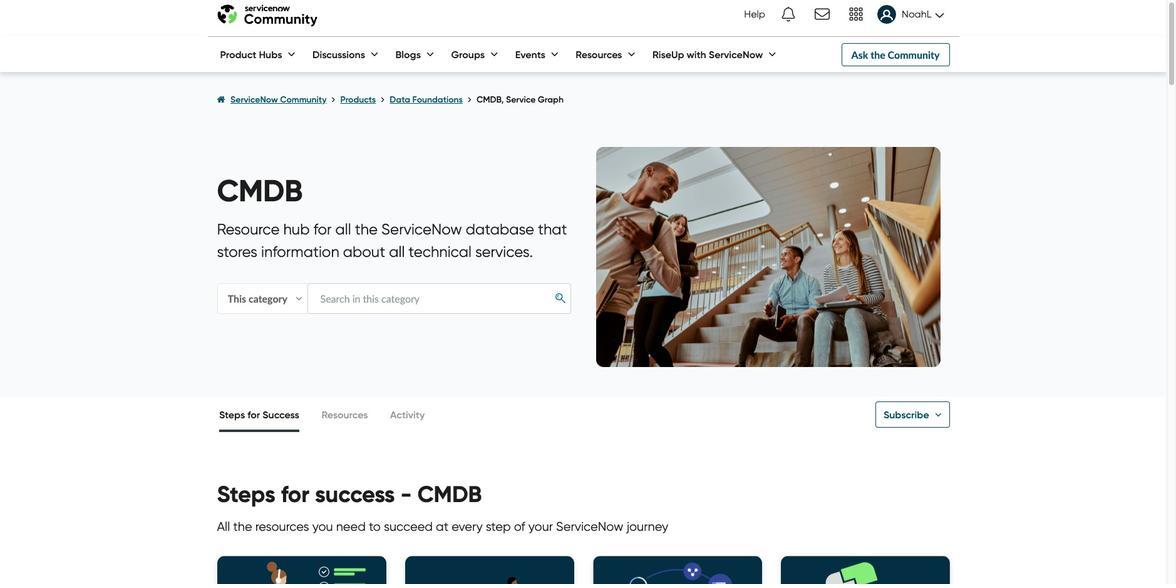 Task type: vqa. For each thing, say whether or not it's contained in the screenshot.
Steps for Success
yes



Task type: describe. For each thing, give the bounding box(es) containing it.
resource
[[217, 220, 280, 238]]

for for steps for success - cmdb
[[281, 481, 309, 509]]

0 horizontal spatial resources link
[[322, 398, 368, 433]]

your
[[528, 520, 553, 535]]

steps for steps for success
[[219, 409, 245, 422]]

expand view: product hubs image
[[285, 54, 298, 56]]

discussions
[[313, 48, 365, 61]]

resources for leftmost resources link
[[322, 409, 368, 422]]

journey
[[627, 520, 668, 535]]

of
[[514, 520, 525, 535]]

subscribe
[[884, 409, 929, 422]]

steps for success
[[219, 409, 299, 422]]

hub
[[283, 220, 310, 238]]

menu bar containing product hubs
[[208, 37, 779, 72]]

community inside list
[[280, 94, 327, 105]]

0 vertical spatial resources link
[[563, 37, 638, 72]]

groups
[[451, 48, 485, 61]]

blogs link
[[383, 37, 437, 72]]

0 horizontal spatial cmdb
[[217, 172, 303, 210]]

ask the community link
[[842, 43, 950, 66]]

succeed
[[384, 520, 433, 535]]

subscribe button
[[876, 402, 950, 428]]

information
[[261, 243, 339, 261]]

servicenow community link
[[230, 94, 327, 105]]

servicenow inside resource hub for all the servicenow database that stores information about all technical services.
[[381, 220, 462, 238]]

servicenow community
[[230, 94, 327, 105]]

events link
[[503, 37, 561, 72]]

for inside resource hub for all the servicenow database that stores information about all technical services.
[[313, 220, 332, 238]]

expand view: events image
[[549, 54, 561, 56]]

you
[[312, 520, 333, 535]]

expand view: blogs image
[[424, 54, 437, 56]]

ask the community
[[852, 49, 940, 60]]

1 vertical spatial all
[[389, 243, 405, 261]]

servicenow inside list
[[230, 94, 278, 105]]

success
[[315, 481, 395, 509]]

expand view: riseup image
[[766, 54, 779, 56]]

data foundations link
[[390, 94, 463, 105]]

every
[[452, 520, 483, 535]]

technical
[[409, 243, 472, 261]]

hubs
[[259, 48, 282, 61]]

product
[[220, 48, 256, 61]]

0 horizontal spatial all
[[335, 220, 351, 238]]

cmdb,
[[477, 94, 504, 105]]

help
[[744, 8, 765, 20]]

steps for success - cmdb
[[217, 481, 482, 509]]

activity
[[390, 409, 425, 422]]



Task type: locate. For each thing, give the bounding box(es) containing it.
steps left the success
[[219, 409, 245, 422]]

None submit
[[551, 290, 570, 308]]

for up resources
[[281, 481, 309, 509]]

1 horizontal spatial the
[[355, 220, 378, 238]]

community down the noahl dropdown button
[[888, 49, 940, 60]]

expand view: discussions image
[[368, 54, 381, 56]]

cmdb
[[217, 172, 303, 210], [418, 481, 482, 509]]

0 vertical spatial steps
[[219, 409, 245, 422]]

1 horizontal spatial all
[[389, 243, 405, 261]]

for for steps for success
[[248, 409, 260, 422]]

0 vertical spatial the
[[871, 49, 885, 60]]

servicenow
[[709, 48, 763, 61], [230, 94, 278, 105], [381, 220, 462, 238], [556, 520, 623, 535]]

1 vertical spatial for
[[248, 409, 260, 422]]

all
[[217, 520, 230, 535]]

1 vertical spatial community
[[280, 94, 327, 105]]

0 horizontal spatial the
[[233, 520, 252, 535]]

1 vertical spatial cmdb
[[418, 481, 482, 509]]

all the resources you need to succeed at every step of your servicenow journey
[[217, 520, 668, 535]]

steps up all
[[217, 481, 275, 509]]

the for community
[[871, 49, 885, 60]]

activity link
[[390, 398, 425, 433]]

-
[[401, 481, 412, 509]]

1 vertical spatial resources
[[322, 409, 368, 422]]

help link
[[740, 0, 769, 32]]

1 horizontal spatial community
[[888, 49, 940, 60]]

steps for steps for success - cmdb
[[217, 481, 275, 509]]

list containing servicenow community
[[217, 83, 950, 117]]

list
[[217, 83, 950, 117]]

graph
[[538, 94, 564, 105]]

resources for resources link to the top
[[576, 48, 622, 61]]

about
[[343, 243, 385, 261]]

ask
[[852, 49, 868, 60]]

riseup with servicenow link
[[640, 37, 779, 72]]

for right "hub"
[[313, 220, 332, 238]]

the
[[871, 49, 885, 60], [355, 220, 378, 238], [233, 520, 252, 535]]

1 horizontal spatial cmdb
[[418, 481, 482, 509]]

to
[[369, 520, 381, 535]]

2 horizontal spatial the
[[871, 49, 885, 60]]

servicenow left expand view: riseup image
[[709, 48, 763, 61]]

the inside resource hub for all the servicenow database that stores information about all technical services.
[[355, 220, 378, 238]]

riseup
[[653, 48, 684, 61]]

products
[[340, 94, 376, 105]]

1 vertical spatial the
[[355, 220, 378, 238]]

database
[[466, 220, 534, 238]]

expand view: community resources image
[[625, 54, 638, 56]]

servicenow right your in the bottom left of the page
[[556, 520, 623, 535]]

cmdb up all the resources you need to succeed at every step of your servicenow journey
[[418, 481, 482, 509]]

blogs
[[396, 48, 421, 61]]

steps
[[219, 409, 245, 422], [217, 481, 275, 509]]

the right all
[[233, 520, 252, 535]]

riseup with servicenow
[[653, 48, 763, 61]]

all right 'about'
[[389, 243, 405, 261]]

0 vertical spatial for
[[313, 220, 332, 238]]

1 horizontal spatial for
[[281, 481, 309, 509]]

community down expand view: product hubs image at the top of the page
[[280, 94, 327, 105]]

cmdb up resource on the left of the page
[[217, 172, 303, 210]]

noahl image
[[877, 5, 896, 24]]

0 horizontal spatial resources
[[322, 409, 368, 422]]

2 horizontal spatial for
[[313, 220, 332, 238]]

the up 'about'
[[355, 220, 378, 238]]

community
[[888, 49, 940, 60], [280, 94, 327, 105]]

2 vertical spatial the
[[233, 520, 252, 535]]

data foundations
[[390, 94, 463, 105]]

for
[[313, 220, 332, 238], [248, 409, 260, 422], [281, 481, 309, 509]]

2 vertical spatial for
[[281, 481, 309, 509]]

groups link
[[439, 37, 501, 72]]

1 horizontal spatial resources link
[[563, 37, 638, 72]]

that
[[538, 220, 567, 238]]

success
[[263, 409, 299, 422]]

menu bar
[[208, 37, 779, 72]]

1 horizontal spatial resources
[[576, 48, 622, 61]]

resources link
[[563, 37, 638, 72], [322, 398, 368, 433]]

steps for success link
[[219, 398, 299, 433]]

product hubs
[[220, 48, 282, 61]]

foundations
[[412, 94, 463, 105]]

1 vertical spatial steps
[[217, 481, 275, 509]]

the inside ask the community link
[[871, 49, 885, 60]]

expand view: groups image
[[488, 54, 501, 56]]

resource hub for all the servicenow database that stores information about all technical services.
[[217, 220, 567, 261]]

servicenow down product hubs link
[[230, 94, 278, 105]]

0 vertical spatial all
[[335, 220, 351, 238]]

products link
[[340, 94, 376, 105]]

at
[[436, 520, 449, 535]]

with
[[687, 48, 706, 61]]

all
[[335, 220, 351, 238], [389, 243, 405, 261]]

step
[[486, 520, 511, 535]]

discussions link
[[300, 37, 381, 72]]

noahl button
[[872, 0, 950, 31]]

for left the success
[[248, 409, 260, 422]]

resources
[[255, 520, 309, 535]]

events
[[515, 48, 545, 61]]

service
[[506, 94, 536, 105]]

0 vertical spatial resources
[[576, 48, 622, 61]]

need
[[336, 520, 366, 535]]

1 vertical spatial resources link
[[322, 398, 368, 433]]

product hubs link
[[208, 37, 298, 72]]

servicenow up technical
[[381, 220, 462, 238]]

0 horizontal spatial community
[[280, 94, 327, 105]]

0 horizontal spatial for
[[248, 409, 260, 422]]

cmdb, service graph
[[477, 94, 564, 105]]

services.
[[475, 243, 533, 261]]

the for resources
[[233, 520, 252, 535]]

noahl
[[902, 8, 932, 20]]

stores
[[217, 243, 257, 261]]

all up 'about'
[[335, 220, 351, 238]]

the right ask
[[871, 49, 885, 60]]

0 vertical spatial community
[[888, 49, 940, 60]]

Search text field
[[307, 284, 571, 314]]

0 vertical spatial cmdb
[[217, 172, 303, 210]]

data
[[390, 94, 410, 105]]

resources
[[576, 48, 622, 61], [322, 409, 368, 422]]



